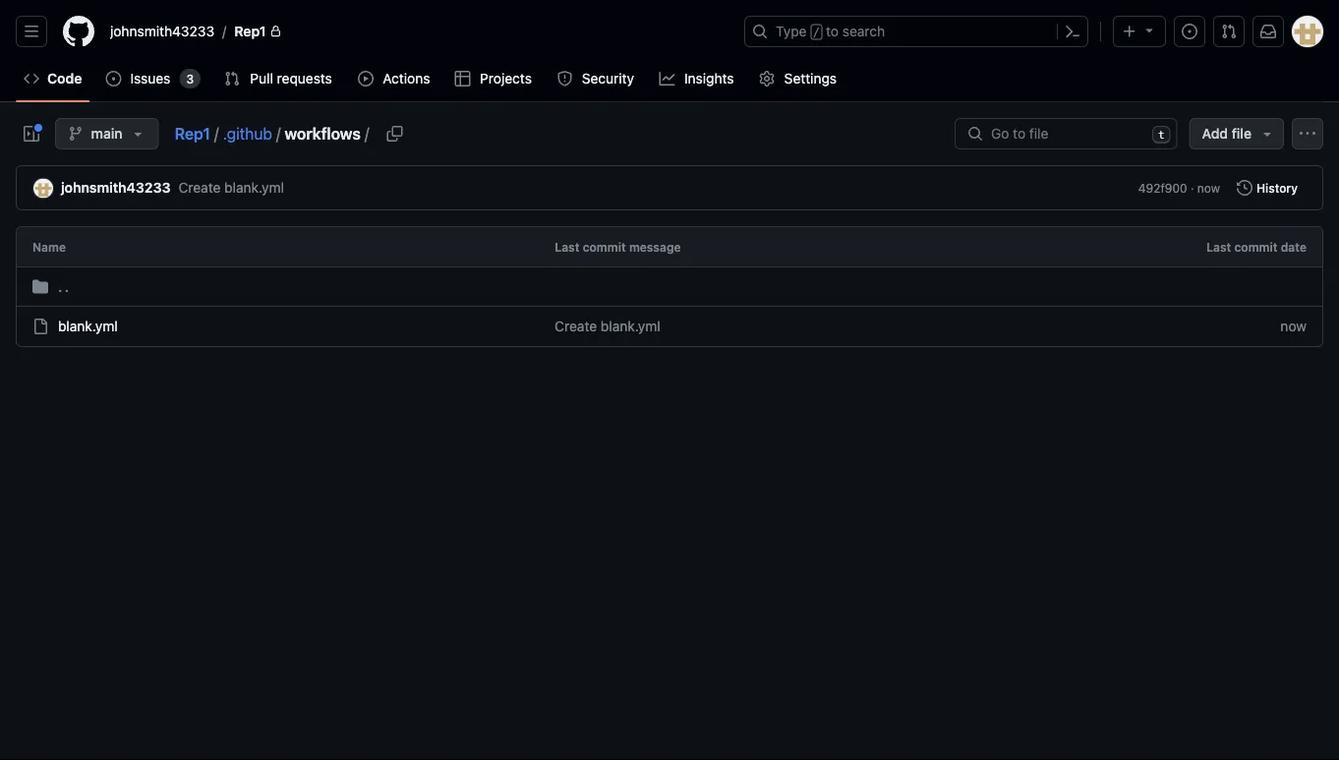 Task type: vqa. For each thing, say whether or not it's contained in the screenshot.
/ inside TYPE / TO SEARCH
yes



Task type: describe. For each thing, give the bounding box(es) containing it.
file
[[1232, 125, 1252, 142]]

lock image
[[270, 26, 282, 37]]

to
[[826, 23, 839, 39]]

triangle down image inside main popup button
[[130, 126, 146, 142]]

rep1 for rep1
[[234, 23, 266, 39]]

1 vertical spatial rep1 link
[[175, 124, 210, 143]]

blank.yml for johnsmith43233
[[224, 179, 284, 196]]

actions
[[383, 70, 430, 87]]

copy path image
[[387, 126, 403, 142]]

workflows
[[285, 124, 361, 143]]

main button
[[55, 118, 159, 149]]

search
[[843, 23, 885, 39]]

johnsmith43233 image
[[33, 179, 53, 198]]

issues
[[130, 70, 170, 87]]

..
[[58, 278, 71, 295]]

492f900 · now
[[1139, 181, 1221, 195]]

list containing johnsmith43233 /
[[102, 16, 733, 47]]

gear image
[[759, 71, 775, 87]]

graph image
[[659, 71, 675, 87]]

pull requests
[[250, 70, 332, 87]]

side panel image
[[24, 126, 39, 142]]

type / to search
[[776, 23, 885, 39]]

history
[[1257, 181, 1298, 195]]

last for last commit date
[[1207, 240, 1232, 254]]

shield image
[[557, 71, 573, 87]]

more options image
[[1300, 126, 1316, 142]]

create blank.yml link for blank.yml
[[555, 318, 661, 334]]

johnsmith43233 for johnsmith43233 /
[[110, 23, 215, 39]]

add file
[[1202, 125, 1252, 142]]

Go to file text field
[[991, 119, 1145, 149]]

actions link
[[350, 64, 439, 93]]

homepage image
[[63, 16, 94, 47]]

johnsmith43233 /
[[110, 23, 226, 39]]

history link
[[1228, 174, 1307, 202]]

date
[[1281, 240, 1307, 254]]

rep1 for rep1 / .github / workflows /
[[175, 124, 210, 143]]

blank.yml for blank.yml
[[601, 318, 661, 334]]

requests
[[277, 70, 332, 87]]

code image
[[24, 71, 39, 87]]

t
[[1159, 129, 1165, 141]]

issue opened image
[[106, 71, 121, 87]]

3
[[186, 72, 194, 86]]

git pull request image
[[224, 71, 240, 87]]

type
[[776, 23, 807, 39]]

/ left copy path 'image'
[[365, 124, 369, 143]]

notifications image
[[1261, 24, 1277, 39]]

492f900 link
[[1139, 179, 1188, 197]]

pull requests link
[[217, 64, 342, 93]]

blank.yml link
[[58, 318, 118, 334]]

.. link
[[32, 276, 1307, 297]]

1 horizontal spatial triangle down image
[[1142, 22, 1158, 38]]

main
[[91, 125, 122, 142]]

git branch image
[[68, 126, 84, 142]]

create for blank.yml
[[555, 318, 597, 334]]

last for last commit message
[[555, 240, 580, 254]]



Task type: locate. For each thing, give the bounding box(es) containing it.
code link
[[16, 64, 90, 93]]

create for johnsmith43233
[[178, 179, 221, 196]]

0 vertical spatial johnsmith43233
[[110, 23, 215, 39]]

pull
[[250, 70, 273, 87]]

create blank.yml for johnsmith43233
[[178, 179, 284, 196]]

0 vertical spatial now
[[1198, 181, 1221, 195]]

0 horizontal spatial commit
[[583, 240, 626, 254]]

0 horizontal spatial triangle down image
[[130, 126, 146, 142]]

johnsmith43233 up issues
[[110, 23, 215, 39]]

security link
[[549, 64, 644, 93]]

settings link
[[752, 64, 846, 93]]

johnsmith43233 link up issues
[[102, 16, 222, 47]]

create down "rep1 / .github / workflows /"
[[178, 179, 221, 196]]

add file button
[[1190, 118, 1284, 149]]

1 horizontal spatial rep1
[[234, 23, 266, 39]]

1 vertical spatial create blank.yml
[[555, 318, 661, 334]]

last down '492f900 · now'
[[1207, 240, 1232, 254]]

create blank.yml link down .. link
[[555, 318, 661, 334]]

code
[[47, 70, 82, 87]]

492f900
[[1139, 181, 1188, 195]]

projects
[[480, 70, 532, 87]]

triangle down image right file
[[1260, 126, 1276, 142]]

create blank.yml link for johnsmith43233
[[178, 179, 284, 196]]

create down last commit message
[[555, 318, 597, 334]]

commit
[[583, 240, 626, 254], [1235, 240, 1278, 254]]

/ right .github link
[[276, 124, 281, 143]]

1 vertical spatial create
[[555, 318, 597, 334]]

history image
[[1237, 180, 1253, 196]]

issue opened image
[[1182, 24, 1198, 39]]

1 horizontal spatial blank.yml
[[224, 179, 284, 196]]

1 vertical spatial create blank.yml link
[[555, 318, 661, 334]]

johnsmith43233 link down main popup button
[[61, 179, 171, 196]]

rep1 link left .github link
[[175, 124, 210, 143]]

1 horizontal spatial create blank.yml link
[[555, 318, 661, 334]]

create blank.yml link down .github link
[[178, 179, 284, 196]]

/ for johnsmith43233
[[222, 23, 226, 39]]

plus image
[[1122, 24, 1138, 39]]

table image
[[455, 71, 471, 87]]

2 horizontal spatial blank.yml
[[601, 318, 661, 334]]

name
[[32, 240, 66, 254]]

2 last from the left
[[1207, 240, 1232, 254]]

play image
[[358, 71, 374, 87]]

/ for type
[[813, 26, 820, 39]]

list
[[102, 16, 733, 47]]

/
[[222, 23, 226, 39], [813, 26, 820, 39], [214, 124, 219, 143], [276, 124, 281, 143], [365, 124, 369, 143]]

rep1 link up pull
[[226, 16, 290, 47]]

settings
[[785, 70, 837, 87]]

0 horizontal spatial now
[[1198, 181, 1221, 195]]

now down date
[[1281, 318, 1307, 334]]

now right ·
[[1198, 181, 1221, 195]]

blank.yml
[[224, 179, 284, 196], [58, 318, 118, 334], [601, 318, 661, 334]]

security
[[582, 70, 634, 87]]

now
[[1198, 181, 1221, 195], [1281, 318, 1307, 334]]

.github
[[223, 124, 272, 143]]

johnsmith43233 inside 'johnsmith43233 /'
[[110, 23, 215, 39]]

rep1 left .github link
[[175, 124, 210, 143]]

triangle down image right main
[[130, 126, 146, 142]]

last left message
[[555, 240, 580, 254]]

/ inside type / to search
[[813, 26, 820, 39]]

1 horizontal spatial create
[[555, 318, 597, 334]]

commit for date
[[1235, 240, 1278, 254]]

0 horizontal spatial rep1
[[175, 124, 210, 143]]

0 vertical spatial rep1 link
[[226, 16, 290, 47]]

/ inside 'johnsmith43233 /'
[[222, 23, 226, 39]]

1 horizontal spatial create blank.yml
[[555, 318, 661, 334]]

/ left to
[[813, 26, 820, 39]]

0 horizontal spatial blank.yml
[[58, 318, 118, 334]]

1 vertical spatial now
[[1281, 318, 1307, 334]]

0 vertical spatial johnsmith43233 link
[[102, 16, 222, 47]]

2 horizontal spatial triangle down image
[[1260, 126, 1276, 142]]

0 horizontal spatial last
[[555, 240, 580, 254]]

johnsmith43233 for johnsmith43233
[[61, 179, 171, 196]]

create blank.yml link
[[178, 179, 284, 196], [555, 318, 661, 334]]

create blank.yml for blank.yml
[[555, 318, 661, 334]]

1 vertical spatial johnsmith43233 link
[[61, 179, 171, 196]]

1 horizontal spatial rep1 link
[[226, 16, 290, 47]]

1 horizontal spatial commit
[[1235, 240, 1278, 254]]

create
[[178, 179, 221, 196], [555, 318, 597, 334]]

johnsmith43233 link
[[102, 16, 222, 47], [61, 179, 171, 196]]

insights
[[685, 70, 734, 87]]

rep1 inside 'list'
[[234, 23, 266, 39]]

projects link
[[447, 64, 541, 93]]

.github link
[[223, 124, 272, 143]]

create blank.yml down .. link
[[555, 318, 661, 334]]

add
[[1202, 125, 1228, 142]]

git pull request image
[[1222, 24, 1237, 39]]

search image
[[968, 126, 983, 142]]

create blank.yml
[[178, 179, 284, 196], [555, 318, 661, 334]]

blank.yml down the ".."
[[58, 318, 118, 334]]

create blank.yml down .github link
[[178, 179, 284, 196]]

/ left .github link
[[214, 124, 219, 143]]

0 horizontal spatial create blank.yml
[[178, 179, 284, 196]]

triangle down image
[[1142, 22, 1158, 38], [130, 126, 146, 142], [1260, 126, 1276, 142]]

rep1 left lock "image" in the left top of the page
[[234, 23, 266, 39]]

insights link
[[652, 64, 744, 93]]

last
[[555, 240, 580, 254], [1207, 240, 1232, 254]]

/ up git pull request icon
[[222, 23, 226, 39]]

/ for rep1
[[214, 124, 219, 143]]

·
[[1191, 181, 1194, 195]]

commit for message
[[583, 240, 626, 254]]

last commit message
[[555, 240, 681, 254]]

sc 9kayk9 0 image
[[32, 279, 48, 295]]

triangle down image inside add file popup button
[[1260, 126, 1276, 142]]

1 commit from the left
[[583, 240, 626, 254]]

1 vertical spatial rep1
[[175, 124, 210, 143]]

triangle down image right plus icon
[[1142, 22, 1158, 38]]

command palette image
[[1065, 24, 1081, 39]]

1 horizontal spatial last
[[1207, 240, 1232, 254]]

commit left date
[[1235, 240, 1278, 254]]

commit left message
[[583, 240, 626, 254]]

blank.yml down .github link
[[224, 179, 284, 196]]

2 commit from the left
[[1235, 240, 1278, 254]]

0 horizontal spatial rep1 link
[[175, 124, 210, 143]]

1 vertical spatial johnsmith43233
[[61, 179, 171, 196]]

0 vertical spatial rep1
[[234, 23, 266, 39]]

rep1 link
[[226, 16, 290, 47], [175, 124, 210, 143]]

0 vertical spatial create blank.yml link
[[178, 179, 284, 196]]

0 vertical spatial create blank.yml
[[178, 179, 284, 196]]

johnsmith43233 down main popup button
[[61, 179, 171, 196]]

0 horizontal spatial create
[[178, 179, 221, 196]]

rep1 / .github / workflows /
[[175, 124, 369, 143]]

0 vertical spatial create
[[178, 179, 221, 196]]

last commit date
[[1207, 240, 1307, 254]]

message
[[629, 240, 681, 254]]

johnsmith43233
[[110, 23, 215, 39], [61, 179, 171, 196]]

1 horizontal spatial now
[[1281, 318, 1307, 334]]

1 last from the left
[[555, 240, 580, 254]]

rep1
[[234, 23, 266, 39], [175, 124, 210, 143]]

0 horizontal spatial create blank.yml link
[[178, 179, 284, 196]]

blank.yml down .. link
[[601, 318, 661, 334]]



